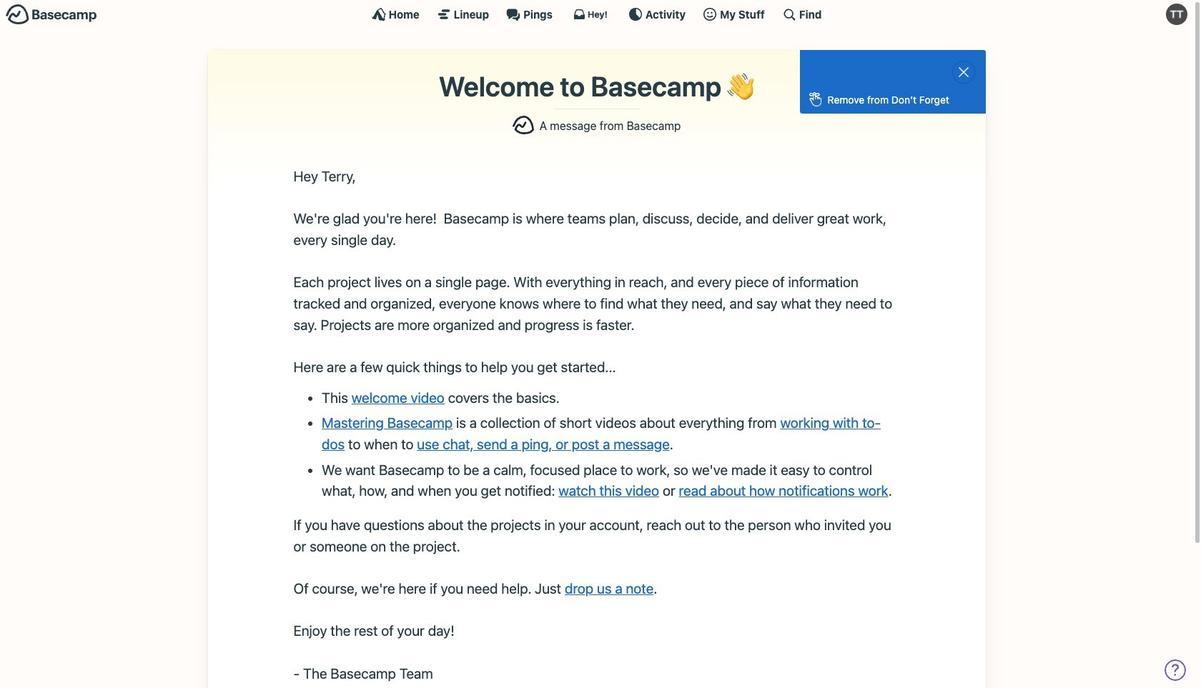 Task type: describe. For each thing, give the bounding box(es) containing it.
terry turtle image
[[1166, 4, 1188, 25]]

keyboard shortcut: ⌘ + / image
[[782, 7, 796, 21]]

switch accounts image
[[6, 4, 97, 26]]



Task type: locate. For each thing, give the bounding box(es) containing it.
main element
[[0, 0, 1193, 28]]



Task type: vqa. For each thing, say whether or not it's contained in the screenshot.
'First Jacket' Link
no



